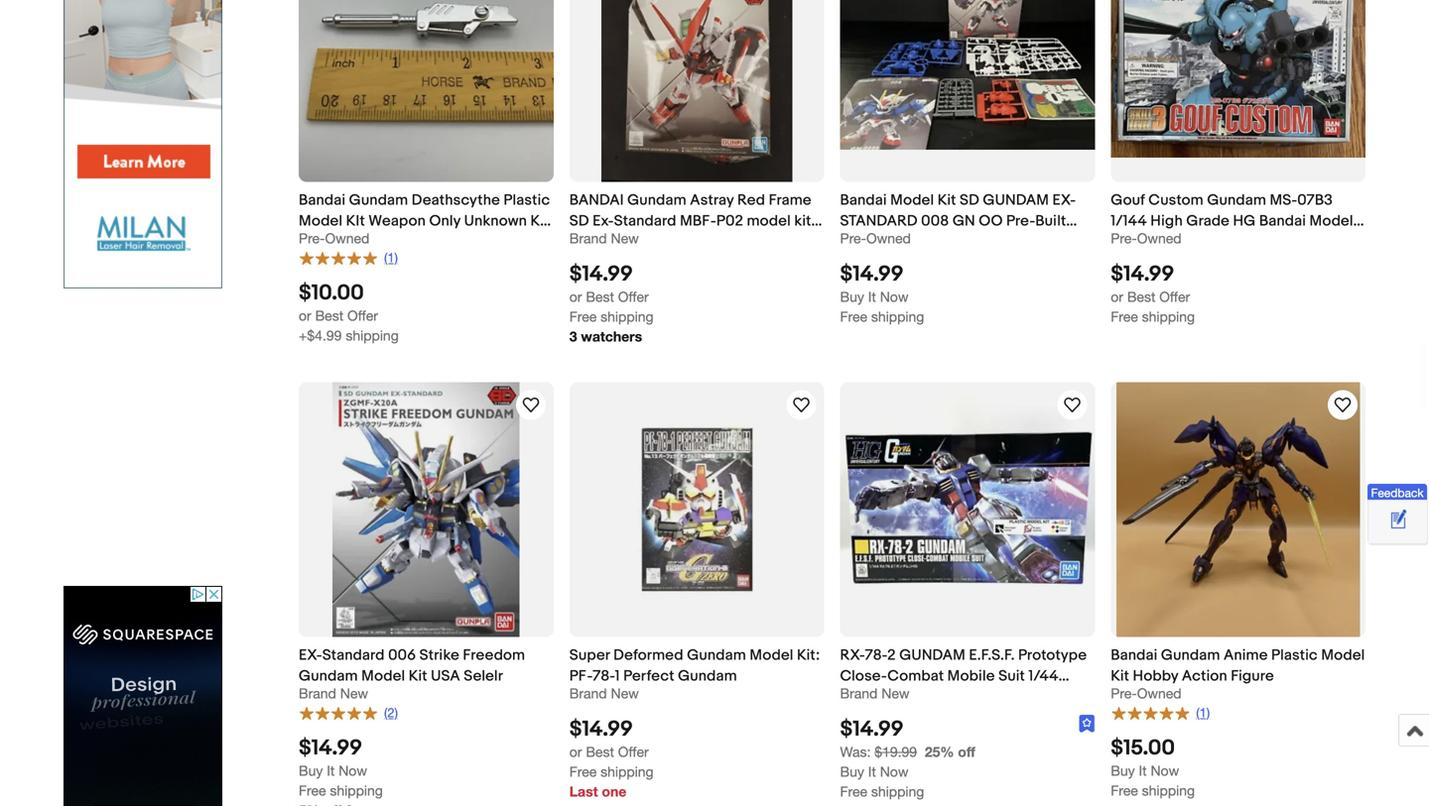 Task type: locate. For each thing, give the bounding box(es) containing it.
brand new for standard
[[569, 230, 639, 246]]

kit down 006
[[409, 668, 427, 686]]

standard left 006
[[322, 647, 385, 665]]

1 vertical spatial 78-
[[593, 668, 615, 686]]

free inside $14.99 or best offer free shipping 3 watchers
[[569, 309, 597, 325]]

hg down combat
[[908, 689, 931, 706]]

1/144
[[1111, 212, 1147, 230]]

kit up 008
[[938, 191, 956, 209]]

free down 08th
[[1111, 309, 1138, 325]]

it
[[868, 289, 876, 305], [327, 763, 335, 780], [1139, 763, 1147, 780], [868, 764, 876, 781]]

shipping down $15.00
[[1142, 783, 1195, 799]]

1 horizontal spatial plastic
[[1272, 647, 1318, 665]]

$14.99 down 1
[[569, 717, 633, 743]]

model up the b1
[[299, 212, 343, 230]]

pre- inside bandai model kit sd gundam ex- standard 008 gn oo pre-built gundam us
[[1006, 212, 1036, 230]]

$14.99 buy it now free shipping
[[840, 262, 924, 325], [299, 736, 383, 799]]

bandai
[[299, 191, 346, 209], [840, 191, 887, 209], [1259, 212, 1306, 230], [1111, 647, 1158, 665]]

2 pre-owned from the left
[[840, 230, 911, 246]]

(1) link for $10.00
[[299, 249, 398, 266]]

free inside $15.00 buy it now free shipping
[[1111, 783, 1138, 799]]

0 horizontal spatial brand new
[[569, 230, 639, 246]]

0 horizontal spatial pre-owned
[[299, 230, 370, 246]]

ex-
[[1053, 191, 1076, 209], [299, 647, 322, 665]]

0 vertical spatial hg
[[1233, 212, 1256, 230]]

0 vertical spatial (1)
[[384, 250, 398, 265]]

(2) link
[[299, 704, 398, 722]]

now down $19.99
[[880, 764, 909, 781]]

1 vertical spatial kit
[[888, 689, 905, 706]]

new down bandai
[[611, 230, 639, 246]]

super deformed gundam model kit: pf-78-1 perfect gundam heading
[[569, 647, 820, 686]]

78- inside rx-78-2 gundam e.f.s.f. prototype close-combat mobile suit 1/44 model kit hg 191
[[865, 647, 888, 665]]

(1) down the action on the right bottom
[[1196, 706, 1210, 721]]

1 horizontal spatial (1)
[[1196, 706, 1210, 721]]

sd inside bandai model kit sd gundam ex- standard 008 gn oo pre-built gundam us
[[960, 191, 980, 209]]

kit inside bandai gundam astray red frame sd ex-standard mbf-p02 model kit unbuilt new
[[794, 212, 811, 230]]

it down was:
[[868, 764, 876, 781]]

0 horizontal spatial hg
[[908, 689, 931, 706]]

0 vertical spatial model
[[747, 212, 791, 230]]

model inside bandai gundam anime plastic model kit hobby action figure pre-owned
[[1321, 647, 1365, 665]]

model inside bandai model kit sd gundam ex- standard 008 gn oo pre-built gundam us
[[890, 191, 934, 209]]

shipping inside $14.99 or best offer free shipping
[[1142, 309, 1195, 325]]

model inside rx-78-2 gundam e.f.s.f. prototype close-combat mobile suit 1/44 model kit hg 191
[[840, 689, 884, 706]]

kit right unknown
[[531, 212, 549, 230]]

or for $14.99 or best offer free shipping 3 watchers
[[569, 289, 582, 305]]

free
[[569, 309, 597, 325], [840, 309, 867, 325], [1111, 309, 1138, 325], [569, 764, 597, 781], [299, 783, 326, 799], [1111, 783, 1138, 799], [840, 784, 867, 800]]

ms-
[[1270, 191, 1298, 209]]

best
[[586, 289, 614, 305], [1127, 289, 1156, 305], [315, 308, 344, 324], [586, 744, 614, 761]]

bandai inside bandai model kit sd gundam ex- standard 008 gn oo pre-built gundam us
[[840, 191, 887, 209]]

offer down the ms
[[1160, 289, 1190, 305]]

shipping up the one
[[601, 764, 654, 781]]

1 vertical spatial (1)
[[1196, 706, 1210, 721]]

offer up watchers
[[618, 289, 649, 305]]

kit inside bandai gundam anime plastic model kit hobby action figure pre-owned
[[1111, 668, 1130, 686]]

3 pre-owned from the left
[[1111, 230, 1182, 246]]

1 horizontal spatial sd
[[960, 191, 980, 209]]

0 horizontal spatial gundam
[[899, 647, 966, 665]]

pre- left us
[[840, 230, 866, 246]]

$10.00 or best offer +$4.99 shipping
[[299, 280, 399, 344]]

gundam inside ex-standard 006 strike freedom gundam model kit usa selelr brand new
[[299, 668, 358, 686]]

kit inside 'bandai gundam deathscythe plastic model kit weapon only  unknown kit b1'
[[531, 212, 549, 230]]

it down $15.00
[[1139, 763, 1147, 780]]

watch rx-78-2 gundam e.f.s.f. prototype close-combat mobile suit 1/44 model kit hg 191 image
[[1060, 394, 1084, 417]]

0 horizontal spatial model
[[747, 212, 791, 230]]

$14.99 or best offer free shipping 3 watchers
[[569, 262, 654, 345]]

bandai gundam astray red frame sd ex-standard mbf-p02 model kit unbuilt new link
[[569, 190, 824, 251]]

shipping inside was: $19.99 25% off buy it now free shipping
[[871, 784, 924, 800]]

$14.99 down us
[[840, 262, 904, 287]]

pre- right oo
[[1006, 212, 1036, 230]]

gouf custom gundam ms-07b3 1/144 high grade hg bandai model kit 08th ms team link
[[1111, 190, 1366, 251]]

offer inside the $14.99 or best offer free shipping last one
[[618, 744, 649, 761]]

now inside was: $19.99 25% off buy it now free shipping
[[880, 764, 909, 781]]

0 vertical spatial brand new
[[569, 230, 639, 246]]

pre- inside bandai gundam anime plastic model kit hobby action figure pre-owned
[[1111, 686, 1137, 702]]

gundam inside bandai gundam astray red frame sd ex-standard mbf-p02 model kit unbuilt new
[[627, 191, 687, 209]]

prototype
[[1018, 647, 1087, 665]]

us
[[903, 233, 922, 251]]

bandai inside gouf custom gundam ms-07b3 1/144 high grade hg bandai model kit 08th ms team
[[1259, 212, 1306, 230]]

advertisement region
[[64, 0, 222, 289], [64, 587, 222, 807]]

bandai for bandai gundam deathscythe plastic model kit weapon only  unknown kit b1
[[299, 191, 346, 209]]

gundam up oo
[[983, 191, 1049, 209]]

unbuilt
[[569, 233, 619, 251]]

1 advertisement region from the top
[[64, 0, 222, 289]]

kit inside gouf custom gundam ms-07b3 1/144 high grade hg bandai model kit 08th ms team
[[1111, 233, 1130, 251]]

kit inside ex-standard 006 strike freedom gundam model kit usa selelr brand new
[[409, 668, 427, 686]]

new
[[611, 230, 639, 246], [622, 233, 653, 251], [340, 686, 368, 702], [611, 686, 639, 702], [882, 686, 910, 702]]

model down 07b3
[[1310, 212, 1353, 230]]

plastic
[[504, 191, 550, 209], [1272, 647, 1318, 665]]

gundam
[[983, 191, 1049, 209], [899, 647, 966, 665]]

shipping down "(2)" link at the left of the page
[[330, 783, 383, 799]]

$15.00 buy it now free shipping
[[1111, 736, 1195, 799]]

ex- up built
[[1053, 191, 1076, 209]]

free up the 3
[[569, 309, 597, 325]]

or inside $14.99 or best offer free shipping 3 watchers
[[569, 289, 582, 305]]

1 horizontal spatial brand new
[[840, 686, 910, 702]]

0 vertical spatial standard
[[614, 212, 677, 230]]

now down $15.00
[[1151, 763, 1179, 780]]

plastic up unknown
[[504, 191, 550, 209]]

shipping inside $15.00 buy it now free shipping
[[1142, 783, 1195, 799]]

kit down 1/144 at the top of page
[[1111, 233, 1130, 251]]

pre-
[[1006, 212, 1036, 230], [299, 230, 325, 246], [840, 230, 866, 246], [1111, 230, 1137, 246], [1111, 686, 1137, 702]]

buy inside $15.00 buy it now free shipping
[[1111, 763, 1135, 780]]

bandai for bandai gundam anime plastic model kit hobby action figure pre-owned
[[1111, 647, 1158, 665]]

0 horizontal spatial ex-
[[299, 647, 322, 665]]

pre- left kit
[[299, 230, 325, 246]]

1 horizontal spatial 78-
[[865, 647, 888, 665]]

plastic inside bandai gundam anime plastic model kit hobby action figure pre-owned
[[1272, 647, 1318, 665]]

model inside super deformed gundam model kit: pf-78-1 perfect gundam brand new
[[750, 647, 794, 665]]

006
[[388, 647, 416, 665]]

shipping
[[601, 309, 654, 325], [871, 309, 924, 325], [1142, 309, 1195, 325], [346, 327, 399, 344], [601, 764, 654, 781], [330, 783, 383, 799], [1142, 783, 1195, 799], [871, 784, 924, 800]]

(1)
[[384, 250, 398, 265], [1196, 706, 1210, 721]]

1 horizontal spatial kit
[[888, 689, 905, 706]]

free down $15.00
[[1111, 783, 1138, 799]]

deformed
[[613, 647, 684, 665]]

1 horizontal spatial $14.99 buy it now free shipping
[[840, 262, 924, 325]]

(1) link
[[299, 249, 398, 266], [1111, 704, 1210, 722]]

bandai gundam astray red frame sd ex-standard mbf-p02 model kit unbuilt new image
[[601, 0, 792, 182]]

bandai up the b1
[[299, 191, 346, 209]]

$14.99 or best offer free shipping last one
[[569, 717, 654, 800]]

1 horizontal spatial ex-
[[1053, 191, 1076, 209]]

bandai gundam astray red frame sd ex-standard mbf-p02 model kit unbuilt new heading
[[569, 191, 822, 251]]

kit down combat
[[888, 689, 905, 706]]

standard inside bandai gundam astray red frame sd ex-standard mbf-p02 model kit unbuilt new
[[614, 212, 677, 230]]

it down "(2)" link at the left of the page
[[327, 763, 335, 780]]

pre-owned
[[299, 230, 370, 246], [840, 230, 911, 246], [1111, 230, 1182, 246]]

hg right grade
[[1233, 212, 1256, 230]]

new inside super deformed gundam model kit: pf-78-1 perfect gundam brand new
[[611, 686, 639, 702]]

0 vertical spatial kit
[[794, 212, 811, 230]]

1 vertical spatial gundam
[[899, 647, 966, 665]]

0 horizontal spatial (1) link
[[299, 249, 398, 266]]

1 vertical spatial sd
[[569, 212, 589, 230]]

1 horizontal spatial gundam
[[983, 191, 1049, 209]]

bandai gundam anime plastic model kit hobby action figure link
[[1111, 645, 1366, 686]]

1 horizontal spatial hg
[[1233, 212, 1256, 230]]

ex- inside ex-standard 006 strike freedom gundam model kit usa selelr brand new
[[299, 647, 322, 665]]

rx-78-2 gundam e.f.s.f. prototype close-combat mobile suit 1/44 model kit hg 191 heading
[[840, 647, 1087, 706]]

free down was:
[[840, 784, 867, 800]]

$14.99 buy it now free shipping down us
[[840, 262, 924, 325]]

standard down bandai
[[614, 212, 677, 230]]

offer inside $14.99 or best offer free shipping 3 watchers
[[618, 289, 649, 305]]

best for $14.99 or best offer free shipping last one
[[586, 744, 614, 761]]

$14.99 buy it now free shipping down "(2)" link at the left of the page
[[299, 736, 383, 799]]

$14.99 down unbuilt
[[569, 262, 633, 287]]

kit left hobby
[[1111, 668, 1130, 686]]

78-
[[865, 647, 888, 665], [593, 668, 615, 686]]

1 horizontal spatial pre-owned
[[840, 230, 911, 246]]

0 vertical spatial (1) link
[[299, 249, 398, 266]]

bandai model kit sd gundam ex- standard 008 gn oo pre-built gundam us link
[[840, 190, 1095, 251]]

watch ex-standard 006 strike freedom gundam model kit usa selelr image
[[519, 394, 543, 417]]

plastic for figure
[[1272, 647, 1318, 665]]

(2)
[[384, 706, 398, 721]]

bandai inside bandai gundam anime plastic model kit hobby action figure pre-owned
[[1111, 647, 1158, 665]]

bandai gundam anime plastic model kit hobby action figure image
[[1116, 383, 1360, 637]]

78- up the close-
[[865, 647, 888, 665]]

best inside the $14.99 or best offer free shipping last one
[[586, 744, 614, 761]]

model down red
[[747, 212, 791, 230]]

watchers
[[581, 329, 642, 345]]

2 horizontal spatial pre-owned
[[1111, 230, 1182, 246]]

model down 006
[[361, 668, 405, 686]]

owned for standard
[[866, 230, 911, 246]]

new down deformed
[[611, 686, 639, 702]]

it inside $15.00 buy it now free shipping
[[1139, 763, 1147, 780]]

0 horizontal spatial kit
[[794, 212, 811, 230]]

buy inside was: $19.99 25% off buy it now free shipping
[[840, 764, 864, 781]]

pre- up $15.00
[[1111, 686, 1137, 702]]

free inside $14.99 or best offer free shipping
[[1111, 309, 1138, 325]]

3
[[569, 329, 577, 345]]

owned right the b1
[[325, 230, 370, 246]]

owned left 008
[[866, 230, 911, 246]]

1 horizontal spatial (1) link
[[1111, 704, 1210, 722]]

unknown
[[464, 212, 527, 230]]

combat
[[888, 668, 944, 686]]

ex-standard 006 strike freedom gundam model kit usa selelr brand new
[[299, 647, 525, 702]]

best up the one
[[586, 744, 614, 761]]

kit
[[938, 191, 956, 209], [531, 212, 549, 230], [1111, 233, 1130, 251], [409, 668, 427, 686], [1111, 668, 1130, 686]]

gundam
[[349, 191, 408, 209], [627, 191, 687, 209], [1207, 191, 1267, 209], [840, 233, 899, 251], [687, 647, 746, 665], [1161, 647, 1220, 665], [299, 668, 358, 686], [678, 668, 737, 686]]

1 vertical spatial brand new
[[840, 686, 910, 702]]

new down the 2
[[882, 686, 910, 702]]

or for $14.99 or best offer free shipping
[[1111, 289, 1124, 305]]

1 vertical spatial ex-
[[299, 647, 322, 665]]

08th
[[1133, 233, 1165, 251]]

1 vertical spatial (1) link
[[1111, 704, 1210, 722]]

gundam up grade
[[1207, 191, 1267, 209]]

gundam inside gouf custom gundam ms-07b3 1/144 high grade hg bandai model kit 08th ms team
[[1207, 191, 1267, 209]]

gundam inside rx-78-2 gundam e.f.s.f. prototype close-combat mobile suit 1/44 model kit hg 191
[[899, 647, 966, 665]]

best inside $14.99 or best offer free shipping 3 watchers
[[586, 289, 614, 305]]

ex-standard 006 strike freedom gundam model kit usa selelr image
[[333, 383, 520, 637]]

sd left ex-
[[569, 212, 589, 230]]

it down standard
[[868, 289, 876, 305]]

or up the 3
[[569, 289, 582, 305]]

owned left the action on the right bottom
[[1137, 686, 1182, 702]]

or inside $10.00 or best offer +$4.99 shipping
[[299, 308, 311, 324]]

best inside $14.99 or best offer free shipping
[[1127, 289, 1156, 305]]

super deformed gundam model kit: pf-78-1 perfect gundam image
[[569, 383, 824, 637]]

offer inside $10.00 or best offer +$4.99 shipping
[[347, 308, 378, 324]]

(1) link down hobby
[[1111, 704, 1210, 722]]

now down "(2)" link at the left of the page
[[339, 763, 367, 780]]

78- down super
[[593, 668, 615, 686]]

1 vertical spatial $14.99 buy it now free shipping
[[299, 736, 383, 799]]

gundam down standard
[[840, 233, 899, 251]]

super deformed gundam model kit: pf-78-1 perfect gundam link
[[569, 645, 824, 686]]

1 vertical spatial plastic
[[1272, 647, 1318, 665]]

anime
[[1224, 647, 1268, 665]]

kit
[[794, 212, 811, 230], [888, 689, 905, 706]]

offer for $14.99 or best offer free shipping last one
[[618, 744, 649, 761]]

0 horizontal spatial sd
[[569, 212, 589, 230]]

best down 08th
[[1127, 289, 1156, 305]]

0 horizontal spatial standard
[[322, 647, 385, 665]]

offer inside $14.99 or best offer free shipping
[[1160, 289, 1190, 305]]

gundam up 'weapon'
[[349, 191, 408, 209]]

sd up gn
[[960, 191, 980, 209]]

owned down custom
[[1137, 230, 1182, 246]]

2 advertisement region from the top
[[64, 587, 222, 807]]

gouf custom gundam ms-07b3 1/144 high grade hg bandai model kit 08th ms team heading
[[1111, 191, 1364, 251]]

1 horizontal spatial model
[[840, 689, 884, 706]]

offer up the one
[[618, 744, 649, 761]]

perfect
[[623, 668, 675, 686]]

0 vertical spatial 78-
[[865, 647, 888, 665]]

owned
[[325, 230, 370, 246], [866, 230, 911, 246], [1137, 230, 1182, 246], [1137, 686, 1182, 702]]

1 vertical spatial advertisement region
[[64, 587, 222, 807]]

0 vertical spatial $14.99 buy it now free shipping
[[840, 262, 924, 325]]

0 vertical spatial plastic
[[504, 191, 550, 209]]

sd inside bandai gundam astray red frame sd ex-standard mbf-p02 model kit unbuilt new
[[569, 212, 589, 230]]

gundam up combat
[[899, 647, 966, 665]]

or inside the $14.99 or best offer free shipping last one
[[569, 744, 582, 761]]

model
[[747, 212, 791, 230], [840, 689, 884, 706]]

brand down bandai
[[569, 230, 607, 246]]

standard
[[614, 212, 677, 230], [322, 647, 385, 665]]

buy down $15.00
[[1111, 763, 1135, 780]]

0 vertical spatial sd
[[960, 191, 980, 209]]

model left kit:
[[750, 647, 794, 665]]

kit down frame
[[794, 212, 811, 230]]

bandai up hobby
[[1111, 647, 1158, 665]]

figure
[[1231, 668, 1274, 686]]

free up "last"
[[569, 764, 597, 781]]

gundam up the action on the right bottom
[[1161, 647, 1220, 665]]

plastic up the figure
[[1272, 647, 1318, 665]]

best up watchers
[[586, 289, 614, 305]]

ex-
[[593, 212, 614, 230]]

0 vertical spatial ex-
[[1053, 191, 1076, 209]]

watch super deformed gundam model kit: pf-78-1 perfect gundam image
[[790, 394, 813, 417]]

best for $10.00 or best offer +$4.99 shipping
[[315, 308, 344, 324]]

only
[[429, 212, 461, 230]]

best up +$4.99
[[315, 308, 344, 324]]

gundam up "(2)" link at the left of the page
[[299, 668, 358, 686]]

$14.99 up was:
[[840, 717, 904, 743]]

offer for $14.99 or best offer free shipping
[[1160, 289, 1190, 305]]

pre- for bandai model kit sd gundam ex- standard 008 gn oo pre-built gundam us
[[840, 230, 866, 246]]

bandai up standard
[[840, 191, 887, 209]]

None text field
[[840, 744, 917, 761]]

gundam right perfect
[[678, 668, 737, 686]]

0 horizontal spatial 78-
[[593, 668, 615, 686]]

pre-owned left 008
[[840, 230, 911, 246]]

1 vertical spatial standard
[[322, 647, 385, 665]]

best inside $10.00 or best offer +$4.99 shipping
[[315, 308, 344, 324]]

off
[[958, 744, 975, 761]]

bandai
[[569, 191, 624, 209]]

pre-owned down gouf
[[1111, 230, 1182, 246]]

offer down the $10.00 on the top left of page
[[347, 308, 378, 324]]

or inside $14.99 or best offer free shipping
[[1111, 289, 1124, 305]]

shipping right +$4.99
[[346, 327, 399, 344]]

1 horizontal spatial standard
[[614, 212, 677, 230]]

1 vertical spatial hg
[[908, 689, 931, 706]]

or for $14.99 or best offer free shipping last one
[[569, 744, 582, 761]]

frame
[[769, 191, 812, 209]]

now
[[880, 289, 909, 305], [339, 763, 367, 780], [1151, 763, 1179, 780], [880, 764, 909, 781]]

plastic inside 'bandai gundam deathscythe plastic model kit weapon only  unknown kit b1'
[[504, 191, 550, 209]]

buy down was:
[[840, 764, 864, 781]]

0 vertical spatial advertisement region
[[64, 0, 222, 289]]

0 vertical spatial gundam
[[983, 191, 1049, 209]]

feedback
[[1371, 486, 1424, 500]]

brand inside super deformed gundam model kit: pf-78-1 perfect gundam brand new
[[569, 686, 607, 702]]

grade
[[1187, 212, 1230, 230]]

0 horizontal spatial (1)
[[384, 250, 398, 265]]

or down 1/144 at the top of page
[[1111, 289, 1124, 305]]

hg
[[1233, 212, 1256, 230], [908, 689, 931, 706]]

0 horizontal spatial $14.99 buy it now free shipping
[[299, 736, 383, 799]]

new right unbuilt
[[622, 233, 653, 251]]

brand left 1
[[569, 686, 607, 702]]

1 vertical spatial model
[[840, 689, 884, 706]]

new inside ex-standard 006 strike freedom gundam model kit usa selelr brand new
[[340, 686, 368, 702]]

model up 008
[[890, 191, 934, 209]]

brand up "(2)" link at the left of the page
[[299, 686, 336, 702]]

shipping down the ms
[[1142, 309, 1195, 325]]

brand new down the 2
[[840, 686, 910, 702]]

0 horizontal spatial plastic
[[504, 191, 550, 209]]

bandai inside 'bandai gundam deathscythe plastic model kit weapon only  unknown kit b1'
[[299, 191, 346, 209]]

standard inside ex-standard 006 strike freedom gundam model kit usa selelr brand new
[[322, 647, 385, 665]]

brand new
[[569, 230, 639, 246], [840, 686, 910, 702]]

(1) down 'weapon'
[[384, 250, 398, 265]]

pre- down gouf
[[1111, 230, 1137, 246]]

kit inside rx-78-2 gundam e.f.s.f. prototype close-combat mobile suit 1/44 model kit hg 191
[[888, 689, 905, 706]]

pre-owned up the $10.00 on the top left of page
[[299, 230, 370, 246]]



Task type: vqa. For each thing, say whether or not it's contained in the screenshot.
the right (1)
yes



Task type: describe. For each thing, give the bounding box(es) containing it.
ex- inside bandai model kit sd gundam ex- standard 008 gn oo pre-built gundam us
[[1053, 191, 1076, 209]]

best for $14.99 or best offer free shipping 3 watchers
[[586, 289, 614, 305]]

watch bandai gundam anime plastic model kit hobby action figure image
[[1331, 394, 1355, 417]]

pf-
[[569, 668, 593, 686]]

07b3
[[1298, 191, 1333, 209]]

model inside gouf custom gundam ms-07b3 1/144 high grade hg bandai model kit 08th ms team
[[1310, 212, 1353, 230]]

$14.99 down "(2)" link at the left of the page
[[299, 736, 362, 762]]

$15.00
[[1111, 736, 1175, 762]]

bandai gundam deathscythe plastic model kit weapon only  unknown kit  b1 image
[[299, 0, 554, 182]]

(1) for $15.00
[[1196, 706, 1210, 721]]

+$4.99
[[299, 327, 342, 344]]

hg inside rx-78-2 gundam e.f.s.f. prototype close-combat mobile suit 1/44 model kit hg 191
[[908, 689, 931, 706]]

bandai model kit sd gundam ex- standard 008 gn oo pre-built gundam us
[[840, 191, 1076, 251]]

close-
[[840, 668, 888, 686]]

1/44
[[1029, 668, 1059, 686]]

kit:
[[797, 647, 820, 665]]

was:
[[840, 744, 871, 761]]

now down us
[[880, 289, 909, 305]]

bandai gundam anime plastic model kit hobby action figure pre-owned
[[1111, 647, 1365, 702]]

rx-78-2 gundam e.f.s.f. prototype close-combat mobile suit 1/44 model kit hg 191
[[840, 647, 1087, 706]]

or for $10.00 or best offer +$4.99 shipping
[[299, 308, 311, 324]]

strike
[[419, 647, 459, 665]]

(1) link for $15.00
[[1111, 704, 1210, 722]]

shipping inside the $14.99 or best offer free shipping last one
[[601, 764, 654, 781]]

gouf custom gundam ms-07b3 1/144 high grade hg bandai model kit 08th ms team
[[1111, 191, 1353, 251]]

gundam inside bandai gundam anime plastic model kit hobby action figure pre-owned
[[1161, 647, 1220, 665]]

brand inside ex-standard 006 strike freedom gundam model kit usa selelr brand new
[[299, 686, 336, 702]]

weapon
[[369, 212, 426, 230]]

$14.99 inside the $14.99 or best offer free shipping last one
[[569, 717, 633, 743]]

standard
[[840, 212, 918, 230]]

kit
[[346, 212, 365, 230]]

gundam right deformed
[[687, 647, 746, 665]]

oo
[[979, 212, 1003, 230]]

b1
[[299, 233, 313, 251]]

bandai gundam deathscythe plastic model kit weapon only  unknown kit b1 link
[[299, 190, 554, 251]]

free down standard
[[840, 309, 867, 325]]

kit inside bandai model kit sd gundam ex- standard 008 gn oo pre-built gundam us
[[938, 191, 956, 209]]

1
[[615, 668, 620, 686]]

bandai gundam anime plastic model kit hobby action figure heading
[[1111, 647, 1365, 686]]

custom
[[1149, 191, 1204, 209]]

ms
[[1169, 233, 1190, 251]]

25%
[[925, 744, 954, 761]]

model inside bandai gundam astray red frame sd ex-standard mbf-p02 model kit unbuilt new
[[747, 212, 791, 230]]

model inside 'bandai gundam deathscythe plastic model kit weapon only  unknown kit b1'
[[299, 212, 343, 230]]

rx-78-2 gundam e.f.s.f. prototype close-combat mobile suit 1/44 model kit hg 191 link
[[840, 645, 1095, 706]]

offer for $14.99 or best offer free shipping 3 watchers
[[618, 289, 649, 305]]

one
[[602, 784, 627, 800]]

bandai for bandai model kit sd gundam ex- standard 008 gn oo pre-built gundam us
[[840, 191, 887, 209]]

p02
[[717, 212, 743, 230]]

owned for weapon
[[325, 230, 370, 246]]

$10.00
[[299, 280, 364, 306]]

e.f.s.f.
[[969, 647, 1015, 665]]

gouf custom gundam ms-07b3 1/144 high grade hg bandai model kit 08th ms team image
[[1111, 0, 1366, 158]]

gundam inside bandai model kit sd gundam ex- standard 008 gn oo pre-built gundam us
[[840, 233, 899, 251]]

hobby
[[1133, 668, 1179, 686]]

red
[[737, 191, 765, 209]]

$19.99
[[875, 744, 917, 761]]

freedom
[[463, 647, 525, 665]]

deathscythe
[[412, 191, 500, 209]]

it inside was: $19.99 25% off buy it now free shipping
[[868, 764, 876, 781]]

was: $19.99 25% off buy it now free shipping
[[840, 744, 975, 800]]

super
[[569, 647, 610, 665]]

brand new for combat
[[840, 686, 910, 702]]

astray
[[690, 191, 734, 209]]

buy down standard
[[840, 289, 864, 305]]

bandai gundam deathscythe plastic model kit weapon only  unknown kit b1
[[299, 191, 550, 251]]

free inside the $14.99 or best offer free shipping last one
[[569, 764, 597, 781]]

ex-standard 006 strike freedom gundam model kit usa selelr link
[[299, 645, 554, 686]]

gn
[[953, 212, 975, 230]]

bandai model kit sd gundam ex- standard 008 gn oo pre-built gundam us heading
[[840, 191, 1077, 251]]

shipping inside $14.99 or best offer free shipping 3 watchers
[[601, 309, 654, 325]]

78- inside super deformed gundam model kit: pf-78-1 perfect gundam brand new
[[593, 668, 615, 686]]

owned for high
[[1137, 230, 1182, 246]]

$14.99 inside $14.99 or best offer free shipping
[[1111, 262, 1175, 287]]

shipping down us
[[871, 309, 924, 325]]

gundam inside bandai model kit sd gundam ex- standard 008 gn oo pre-built gundam us
[[983, 191, 1049, 209]]

pre-owned for $14.99 or best offer free shipping
[[1111, 230, 1182, 246]]

super deformed gundam model kit: pf-78-1 perfect gundam brand new
[[569, 647, 820, 702]]

1 pre-owned from the left
[[299, 230, 370, 246]]

model inside ex-standard 006 strike freedom gundam model kit usa selelr brand new
[[361, 668, 405, 686]]

mbf-
[[680, 212, 717, 230]]

rx-
[[840, 647, 865, 665]]

gouf
[[1111, 191, 1145, 209]]

free inside was: $19.99 25% off buy it now free shipping
[[840, 784, 867, 800]]

owned inside bandai gundam anime plastic model kit hobby action figure pre-owned
[[1137, 686, 1182, 702]]

bandai gundam deathscythe plastic model kit weapon only  unknown kit b1 heading
[[299, 191, 551, 251]]

hg inside gouf custom gundam ms-07b3 1/144 high grade hg bandai model kit 08th ms team
[[1233, 212, 1256, 230]]

built
[[1036, 212, 1066, 230]]

last
[[569, 784, 598, 800]]

rx-78-2 gundam e.f.s.f. prototype close-combat mobile suit 1/44 model kit hg 191 image
[[840, 383, 1095, 637]]

pre- for gouf custom gundam ms-07b3 1/144 high grade hg bandai model kit 08th ms team
[[1111, 230, 1137, 246]]

free down "(2)" link at the left of the page
[[299, 783, 326, 799]]

bandai model kit sd gundam ex-standard 008 gn oo pre-built gundam us image
[[840, 0, 1095, 150]]

suit
[[999, 668, 1025, 686]]

pre-owned for $14.99 buy it now free shipping
[[840, 230, 911, 246]]

ex-standard 006 strike freedom gundam model kit usa selelr heading
[[299, 647, 525, 686]]

high
[[1151, 212, 1183, 230]]

$14.99 or best offer free shipping
[[1111, 262, 1195, 325]]

none text field containing was:
[[840, 744, 917, 761]]

usa
[[431, 668, 460, 686]]

buy down "(2)" link at the left of the page
[[299, 763, 323, 780]]

bandai gundam astray red frame sd ex-standard mbf-p02 model kit unbuilt new
[[569, 191, 812, 251]]

008
[[921, 212, 949, 230]]

brand down rx-
[[840, 686, 878, 702]]

best for $14.99 or best offer free shipping
[[1127, 289, 1156, 305]]

team
[[1194, 233, 1231, 251]]

2
[[888, 647, 896, 665]]

mobile
[[948, 668, 995, 686]]

action
[[1182, 668, 1228, 686]]

$14.99 inside $14.99 or best offer free shipping 3 watchers
[[569, 262, 633, 287]]

new inside bandai gundam astray red frame sd ex-standard mbf-p02 model kit unbuilt new
[[622, 233, 653, 251]]

selelr
[[464, 668, 503, 686]]

gundam inside 'bandai gundam deathscythe plastic model kit weapon only  unknown kit b1'
[[349, 191, 408, 209]]

pre- for bandai gundam deathscythe plastic model kit weapon only  unknown kit b1
[[299, 230, 325, 246]]

(1) for $10.00
[[384, 250, 398, 265]]

offer for $10.00 or best offer +$4.99 shipping
[[347, 308, 378, 324]]

now inside $15.00 buy it now free shipping
[[1151, 763, 1179, 780]]

191
[[934, 689, 953, 706]]

plastic for unknown
[[504, 191, 550, 209]]

shipping inside $10.00 or best offer +$4.99 shipping
[[346, 327, 399, 344]]



